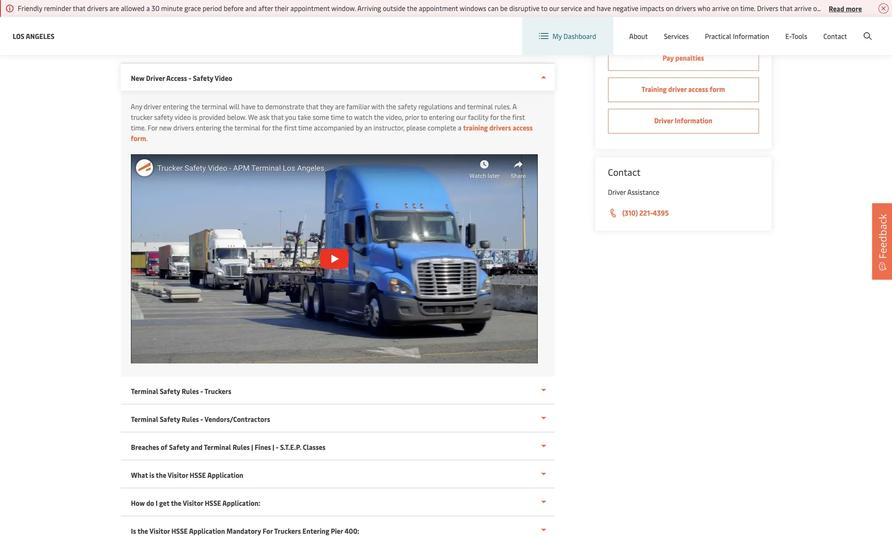 Task type: locate. For each thing, give the bounding box(es) containing it.
1 vertical spatial a
[[458, 123, 462, 132]]

have left negative
[[597, 3, 612, 13]]

form inside the training driver access form link
[[710, 84, 726, 94]]

- inside breaches of safety and terminal rules | fines | - s.t.e.p. classes dropdown button
[[276, 443, 279, 452]]

0 vertical spatial for
[[148, 123, 158, 132]]

to right prior
[[421, 112, 428, 122]]

1 vertical spatial information
[[675, 116, 713, 125]]

1 vertical spatial entering
[[429, 112, 455, 122]]

3 appointment from the left
[[854, 3, 893, 13]]

1 horizontal spatial contact
[[824, 31, 848, 41]]

and left after
[[246, 3, 257, 13]]

create
[[831, 25, 850, 34]]

hsse left application: in the bottom of the page
[[205, 499, 221, 508]]

- left s.t.e.p.
[[276, 443, 279, 452]]

0 vertical spatial information
[[734, 31, 770, 41]]

regulations
[[419, 102, 453, 111]]

feedback button
[[873, 204, 893, 280]]

outside right arriving
[[383, 3, 406, 13]]

drivers
[[87, 3, 108, 13], [676, 3, 697, 13], [174, 123, 194, 132], [490, 123, 512, 132]]

for up .
[[148, 123, 158, 132]]

to down familiar
[[346, 112, 353, 122]]

driver inside dropdown button
[[146, 73, 165, 83]]

1 vertical spatial for
[[262, 123, 271, 132]]

a left 30
[[146, 3, 150, 13]]

the
[[407, 3, 418, 13], [190, 102, 200, 111], [386, 102, 397, 111], [374, 112, 384, 122], [501, 112, 511, 122], [223, 123, 233, 132], [273, 123, 283, 132], [156, 471, 166, 480], [171, 499, 181, 508], [137, 527, 148, 536]]

0 horizontal spatial our
[[457, 112, 467, 122]]

access down rules. a
[[513, 123, 533, 132]]

new driver access - safety video
[[131, 73, 232, 83]]

terminal up 'provided'
[[202, 102, 228, 111]]

rules down terminal safety rules - truckers
[[182, 415, 199, 424]]

visitor
[[168, 471, 188, 480], [183, 499, 203, 508], [149, 527, 170, 536]]

1 horizontal spatial safety
[[398, 102, 417, 111]]

1 horizontal spatial have
[[597, 3, 612, 13]]

pay
[[663, 53, 674, 62]]

0 horizontal spatial for
[[262, 123, 271, 132]]

entering
[[163, 102, 189, 111], [429, 112, 455, 122], [196, 123, 222, 132]]

1 horizontal spatial time.
[[741, 3, 756, 13]]

0 horizontal spatial driver
[[144, 102, 161, 111]]

1 vertical spatial for
[[263, 527, 273, 536]]

0 vertical spatial driver
[[146, 73, 165, 83]]

arrive up login
[[795, 3, 812, 13]]

do
[[146, 499, 154, 508]]

for right mandatory
[[263, 527, 273, 536]]

access
[[689, 84, 709, 94], [513, 123, 533, 132]]

0 horizontal spatial outside
[[383, 3, 406, 13]]

0 horizontal spatial have
[[242, 102, 256, 111]]

are inside any driver entering the terminal will have to demonstrate that they are familiar with the safety regulations and terminal rules. a trucker safety video is provided below. we ask that you take some time to watch the video, prior to entering our facility for the first time. for new drivers entering the terminal for the first time accompanied by an instructor, please complete a
[[335, 102, 345, 111]]

and down terminal safety rules - vendors/contractors
[[191, 443, 203, 452]]

driver down training
[[655, 116, 674, 125]]

driver up "trucker"
[[144, 102, 161, 111]]

how do i get the visitor hsse application:
[[131, 499, 260, 508]]

safety up new
[[154, 112, 173, 122]]

1 vertical spatial safety
[[154, 112, 173, 122]]

0 horizontal spatial their
[[275, 3, 289, 13]]

our left service
[[550, 3, 560, 13]]

1 horizontal spatial are
[[335, 102, 345, 111]]

friendly
[[18, 3, 42, 13]]

penalties
[[676, 53, 705, 62]]

pay penalties link
[[609, 46, 760, 71]]

safety right of
[[169, 443, 189, 452]]

0 horizontal spatial for
[[148, 123, 158, 132]]

facility
[[468, 112, 489, 122]]

0 horizontal spatial are
[[110, 3, 119, 13]]

our left facility
[[457, 112, 467, 122]]

appointment left window.
[[291, 3, 330, 13]]

practical
[[706, 31, 732, 41]]

terminal
[[131, 387, 158, 396], [131, 415, 158, 424], [204, 443, 231, 452]]

appointment left the windows
[[419, 3, 459, 13]]

on
[[667, 3, 674, 13], [732, 3, 739, 13]]

have up the "we"
[[242, 102, 256, 111]]

s.t.e.p.
[[280, 443, 301, 452]]

0 horizontal spatial information
[[675, 116, 713, 125]]

terminal up facility
[[468, 102, 493, 111]]

0 vertical spatial terminal
[[131, 387, 158, 396]]

location
[[676, 25, 702, 34]]

0 horizontal spatial entering
[[163, 102, 189, 111]]

1 vertical spatial our
[[457, 112, 467, 122]]

and inside dropdown button
[[191, 443, 203, 452]]

1 vertical spatial time.
[[131, 123, 146, 132]]

and right regulations on the top of page
[[455, 102, 466, 111]]

1 appointment from the left
[[291, 3, 330, 13]]

have
[[597, 3, 612, 13], [242, 102, 256, 111]]

for down ask
[[262, 123, 271, 132]]

access
[[166, 73, 187, 83]]

1 vertical spatial have
[[242, 102, 256, 111]]

some
[[313, 112, 329, 122]]

1 vertical spatial form
[[131, 134, 146, 143]]

safety
[[398, 102, 417, 111], [154, 112, 173, 122]]

1 horizontal spatial arrive
[[795, 3, 812, 13]]

to right disruptive
[[542, 3, 548, 13]]

drivers inside any driver entering the terminal will have to demonstrate that they are familiar with the safety regulations and terminal rules. a trucker safety video is provided below. we ask that you take some time to watch the video, prior to entering our facility for the first time. for new drivers entering the terminal for the first time accompanied by an instructor, please complete a
[[174, 123, 194, 132]]

e-
[[786, 31, 792, 41]]

terminal
[[202, 102, 228, 111], [468, 102, 493, 111], [235, 123, 261, 132]]

1 horizontal spatial a
[[458, 123, 462, 132]]

visitor right is
[[149, 527, 170, 536]]

are left allowed
[[110, 3, 119, 13]]

1 vertical spatial time
[[299, 123, 312, 132]]

outside up / at top
[[814, 3, 837, 13]]

driver up (310)
[[609, 188, 627, 197]]

entering up complete
[[429, 112, 455, 122]]

is the visitor hsse application mandatory for truckers entering pier 400:
[[131, 527, 359, 536]]

rules. a
[[495, 102, 517, 111]]

safety
[[193, 73, 213, 83], [160, 387, 180, 396], [160, 415, 180, 424], [169, 443, 189, 452]]

video
[[215, 73, 232, 83]]

first down rules. a
[[513, 112, 525, 122]]

access down penalties
[[689, 84, 709, 94]]

| right fines
[[273, 443, 274, 452]]

that
[[73, 3, 86, 13], [781, 3, 793, 13], [306, 102, 319, 111], [271, 112, 284, 122]]

1 vertical spatial application
[[189, 527, 225, 536]]

our inside any driver entering the terminal will have to demonstrate that they are familiar with the safety regulations and terminal rules. a trucker safety video is provided below. we ask that you take some time to watch the video, prior to entering our facility for the first time. for new drivers entering the terminal for the first time accompanied by an instructor, please complete a
[[457, 112, 467, 122]]

truckers left 'entering'
[[274, 527, 301, 536]]

0 vertical spatial contact
[[824, 31, 848, 41]]

0 horizontal spatial on
[[667, 3, 674, 13]]

1 horizontal spatial time
[[331, 112, 345, 122]]

below.
[[227, 112, 247, 122]]

practical information button
[[706, 17, 770, 55]]

hsse up the how do i get the visitor hsse application:
[[190, 471, 206, 480]]

2 horizontal spatial appointment
[[854, 3, 893, 13]]

have inside any driver entering the terminal will have to demonstrate that they are familiar with the safety regulations and terminal rules. a trucker safety video is provided below. we ask that you take some time to watch the video, prior to entering our facility for the first time. for new drivers entering the terminal for the first time accompanied by an instructor, please complete a
[[242, 102, 256, 111]]

1 horizontal spatial truckers
[[274, 527, 301, 536]]

2 arrive from the left
[[795, 3, 812, 13]]

- inside 'terminal safety rules - truckers' dropdown button
[[200, 387, 203, 396]]

and right service
[[584, 3, 596, 13]]

time up accompanied
[[331, 112, 345, 122]]

friendly reminder that drivers are allowed a 30 minute grace period before and after their appointment window. arriving outside the appointment windows can be disruptive to our service and have negative impacts on drivers who arrive on time. drivers that arrive outside their appointment
[[18, 3, 893, 13]]

application down the how do i get the visitor hsse application:
[[189, 527, 225, 536]]

by
[[356, 123, 363, 132]]

first down you
[[284, 123, 297, 132]]

is
[[193, 112, 197, 122], [149, 471, 154, 480]]

trucker
[[131, 112, 153, 122]]

2 appointment from the left
[[419, 3, 459, 13]]

entering down 'provided'
[[196, 123, 222, 132]]

1 vertical spatial driver
[[655, 116, 674, 125]]

0 horizontal spatial |
[[251, 443, 253, 452]]

0 horizontal spatial first
[[284, 123, 297, 132]]

driver
[[146, 73, 165, 83], [655, 116, 674, 125], [609, 188, 627, 197]]

2 vertical spatial terminal
[[204, 443, 231, 452]]

- right the access
[[189, 73, 191, 83]]

form inside training drivers access form
[[131, 134, 146, 143]]

global
[[729, 25, 749, 34]]

driver
[[669, 84, 687, 94], [144, 102, 161, 111]]

rules
[[182, 387, 199, 396], [182, 415, 199, 424], [233, 443, 250, 452]]

1 horizontal spatial for
[[263, 527, 273, 536]]

0 vertical spatial is
[[193, 112, 197, 122]]

their up login / create account
[[838, 3, 852, 13]]

0 vertical spatial first
[[513, 112, 525, 122]]

on right impacts
[[667, 3, 674, 13]]

new driver access - safety video element
[[121, 91, 555, 377]]

information inside popup button
[[734, 31, 770, 41]]

0 vertical spatial rules
[[182, 387, 199, 396]]

appointment
[[291, 3, 330, 13], [419, 3, 459, 13], [854, 3, 893, 13]]

any driver entering the terminal will have to demonstrate that they are familiar with the safety regulations and terminal rules. a trucker safety video is provided below. we ask that you take some time to watch the video, prior to entering our facility for the first time. for new drivers entering the terminal for the first time accompanied by an instructor, please complete a
[[131, 102, 525, 132]]

2 vertical spatial visitor
[[149, 527, 170, 536]]

2 horizontal spatial entering
[[429, 112, 455, 122]]

is right what
[[149, 471, 154, 480]]

time. left drivers
[[741, 3, 756, 13]]

arrive right who
[[713, 3, 730, 13]]

entering up video
[[163, 102, 189, 111]]

0 vertical spatial driver
[[669, 84, 687, 94]]

windows
[[460, 3, 487, 13]]

1 vertical spatial access
[[513, 123, 533, 132]]

2 | from the left
[[273, 443, 274, 452]]

about button
[[630, 17, 649, 55]]

that down demonstrate
[[271, 112, 284, 122]]

to up ask
[[257, 102, 264, 111]]

2 vertical spatial driver
[[609, 188, 627, 197]]

login / create account
[[808, 25, 877, 34]]

1 vertical spatial rules
[[182, 415, 199, 424]]

rules left fines
[[233, 443, 250, 452]]

0 horizontal spatial truckers
[[205, 387, 231, 396]]

1 horizontal spatial first
[[513, 112, 525, 122]]

0 vertical spatial form
[[710, 84, 726, 94]]

drivers down rules. a
[[490, 123, 512, 132]]

for down rules. a
[[491, 112, 499, 122]]

0 horizontal spatial a
[[146, 3, 150, 13]]

driver inside any driver entering the terminal will have to demonstrate that they are familiar with the safety regulations and terminal rules. a trucker safety video is provided below. we ask that you take some time to watch the video, prior to entering our facility for the first time. for new drivers entering the terminal for the first time accompanied by an instructor, please complete a
[[144, 102, 161, 111]]

- inside 'new driver access - safety video' dropdown button
[[189, 73, 191, 83]]

0 vertical spatial entering
[[163, 102, 189, 111]]

0 vertical spatial have
[[597, 3, 612, 13]]

safety up prior
[[398, 102, 417, 111]]

video
[[175, 112, 191, 122]]

2 vertical spatial hsse
[[171, 527, 188, 536]]

terminal safety rules - truckers button
[[121, 377, 555, 405]]

visitor up the get
[[168, 471, 188, 480]]

- inside terminal safety rules - vendors/contractors dropdown button
[[200, 415, 203, 424]]

is right video
[[193, 112, 197, 122]]

services button
[[665, 17, 690, 55]]

truckers
[[205, 387, 231, 396], [274, 527, 301, 536]]

vendors/contractors
[[205, 415, 270, 424]]

2 horizontal spatial terminal
[[468, 102, 493, 111]]

demonstrate
[[265, 102, 305, 111]]

for
[[491, 112, 499, 122], [262, 123, 271, 132]]

1 horizontal spatial for
[[491, 112, 499, 122]]

0 horizontal spatial time.
[[131, 123, 146, 132]]

are
[[110, 3, 119, 13], [335, 102, 345, 111]]

access inside the training driver access form link
[[689, 84, 709, 94]]

4395
[[653, 208, 669, 218]]

form for training driver access form
[[710, 84, 726, 94]]

breaches of safety and terminal rules | fines | - s.t.e.p. classes
[[131, 443, 326, 452]]

their right after
[[275, 3, 289, 13]]

training driver access form
[[642, 84, 726, 94]]

information
[[734, 31, 770, 41], [675, 116, 713, 125]]

0 horizontal spatial appointment
[[291, 3, 330, 13]]

- down terminal safety rules - truckers
[[200, 415, 203, 424]]

driver for driver information
[[655, 116, 674, 125]]

terminal down the "we"
[[235, 123, 261, 132]]

0 vertical spatial for
[[491, 112, 499, 122]]

drivers down video
[[174, 123, 194, 132]]

1 horizontal spatial driver
[[669, 84, 687, 94]]

access inside training drivers access form
[[513, 123, 533, 132]]

0 vertical spatial our
[[550, 3, 560, 13]]

visitor down what is the visitor hsse application
[[183, 499, 203, 508]]

0 horizontal spatial form
[[131, 134, 146, 143]]

time. inside any driver entering the terminal will have to demonstrate that they are familiar with the safety regulations and terminal rules. a trucker safety video is provided below. we ask that you take some time to watch the video, prior to entering our facility for the first time. for new drivers entering the terminal for the first time accompanied by an instructor, please complete a
[[131, 123, 146, 132]]

what is the visitor hsse application
[[131, 471, 243, 480]]

1 vertical spatial driver
[[144, 102, 161, 111]]

hsse
[[190, 471, 206, 480], [205, 499, 221, 508], [171, 527, 188, 536]]

0 horizontal spatial safety
[[154, 112, 173, 122]]

minute
[[161, 3, 183, 13]]

1 horizontal spatial appointment
[[419, 3, 459, 13]]

arriving
[[358, 3, 382, 13]]

appointment up "account"
[[854, 3, 893, 13]]

0 vertical spatial access
[[689, 84, 709, 94]]

window.
[[332, 3, 356, 13]]

hsse down the how do i get the visitor hsse application:
[[171, 527, 188, 536]]

a left training
[[458, 123, 462, 132]]

1 horizontal spatial form
[[710, 84, 726, 94]]

on up global
[[732, 3, 739, 13]]

that up take
[[306, 102, 319, 111]]

0 vertical spatial are
[[110, 3, 119, 13]]

los angeles link
[[13, 31, 55, 41]]

|
[[251, 443, 253, 452], [273, 443, 274, 452]]

familiar
[[347, 102, 370, 111]]

0 horizontal spatial arrive
[[713, 3, 730, 13]]

2 on from the left
[[732, 3, 739, 13]]

time
[[331, 112, 345, 122], [299, 123, 312, 132]]

application down breaches of safety and terminal rules | fines | - s.t.e.p. classes
[[207, 471, 243, 480]]

1 horizontal spatial access
[[689, 84, 709, 94]]

time down take
[[299, 123, 312, 132]]

drivers
[[758, 3, 779, 13]]

time. down "trucker"
[[131, 123, 146, 132]]

are right they
[[335, 102, 345, 111]]

1 vertical spatial terminal
[[131, 415, 158, 424]]

2 horizontal spatial driver
[[655, 116, 674, 125]]

0 horizontal spatial access
[[513, 123, 533, 132]]

1 horizontal spatial |
[[273, 443, 274, 452]]

1 horizontal spatial driver
[[609, 188, 627, 197]]

driver right new
[[146, 73, 165, 83]]

1 vertical spatial hsse
[[205, 499, 221, 508]]

- up terminal safety rules - vendors/contractors
[[200, 387, 203, 396]]

driver right training
[[669, 84, 687, 94]]

1 horizontal spatial is
[[193, 112, 197, 122]]

| left fines
[[251, 443, 253, 452]]

truckers up terminal safety rules - vendors/contractors
[[205, 387, 231, 396]]

classes
[[303, 443, 326, 452]]

e-tools button
[[786, 17, 808, 55]]

terminal safety rules - truckers
[[131, 387, 231, 396]]

rules up terminal safety rules - vendors/contractors
[[182, 387, 199, 396]]

0 vertical spatial visitor
[[168, 471, 188, 480]]

drivers inside training drivers access form
[[490, 123, 512, 132]]

form
[[710, 84, 726, 94], [131, 134, 146, 143]]

1 vertical spatial contact
[[609, 166, 641, 179]]

2 vertical spatial entering
[[196, 123, 222, 132]]

0 horizontal spatial driver
[[146, 73, 165, 83]]

0 vertical spatial safety
[[398, 102, 417, 111]]

1 horizontal spatial outside
[[814, 3, 837, 13]]



Task type: describe. For each thing, give the bounding box(es) containing it.
.
[[146, 134, 148, 143]]

1 vertical spatial first
[[284, 123, 297, 132]]

(310) 221-4395 link
[[609, 208, 760, 219]]

1 vertical spatial visitor
[[183, 499, 203, 508]]

e-tools
[[786, 31, 808, 41]]

los
[[13, 31, 24, 41]]

- for truckers
[[200, 387, 203, 396]]

rules for vendors/contractors
[[182, 415, 199, 424]]

information for practical information
[[734, 31, 770, 41]]

global menu button
[[711, 17, 777, 42]]

before
[[224, 3, 244, 13]]

watch
[[354, 112, 373, 122]]

1 horizontal spatial our
[[550, 3, 560, 13]]

switch location button
[[641, 25, 702, 34]]

assistance
[[628, 188, 660, 197]]

practical information
[[706, 31, 770, 41]]

1 arrive from the left
[[713, 3, 730, 13]]

can
[[488, 3, 499, 13]]

accompanied
[[314, 123, 354, 132]]

a inside any driver entering the terminal will have to demonstrate that they are familiar with the safety regulations and terminal rules. a trucker safety video is provided below. we ask that you take some time to watch the video, prior to entering our facility for the first time. for new drivers entering the terminal for the first time accompanied by an instructor, please complete a
[[458, 123, 462, 132]]

for inside dropdown button
[[263, 527, 273, 536]]

angeles
[[26, 31, 55, 41]]

access for driver
[[689, 84, 709, 94]]

account
[[852, 25, 877, 34]]

driver assistance
[[609, 188, 660, 197]]

is inside what is the visitor hsse application dropdown button
[[149, 471, 154, 480]]

that right drivers
[[781, 3, 793, 13]]

new
[[159, 123, 172, 132]]

0 vertical spatial truckers
[[205, 387, 231, 396]]

for inside any driver entering the terminal will have to demonstrate that they are familiar with the safety regulations and terminal rules. a trucker safety video is provided below. we ask that you take some time to watch the video, prior to entering our facility for the first time. for new drivers entering the terminal for the first time accompanied by an instructor, please complete a
[[148, 123, 158, 132]]

drivers left who
[[676, 3, 697, 13]]

breaches of safety and terminal rules | fines | - s.t.e.p. classes button
[[121, 433, 555, 461]]

switch location
[[654, 25, 702, 34]]

1 their from the left
[[275, 3, 289, 13]]

1 outside from the left
[[383, 3, 406, 13]]

new driver access - safety video button
[[121, 64, 555, 91]]

information for driver information
[[675, 116, 713, 125]]

get
[[159, 499, 169, 508]]

will
[[229, 102, 240, 111]]

terminal for terminal safety rules - vendors/contractors
[[131, 415, 158, 424]]

1 horizontal spatial entering
[[196, 123, 222, 132]]

feedback
[[876, 214, 890, 259]]

read more button
[[830, 3, 863, 14]]

read
[[830, 4, 845, 13]]

with
[[372, 102, 385, 111]]

pay penalties
[[663, 53, 705, 62]]

what
[[131, 471, 148, 480]]

is inside any driver entering the terminal will have to demonstrate that they are familiar with the safety regulations and terminal rules. a trucker safety video is provided below. we ask that you take some time to watch the video, prior to entering our facility for the first time. for new drivers entering the terminal for the first time accompanied by an instructor, please complete a
[[193, 112, 197, 122]]

is the visitor hsse application mandatory for truckers entering pier 400: button
[[121, 517, 555, 539]]

prior
[[405, 112, 420, 122]]

safety left video
[[193, 73, 213, 83]]

400:
[[345, 527, 359, 536]]

mandatory
[[227, 527, 261, 536]]

0 horizontal spatial time
[[299, 123, 312, 132]]

2 outside from the left
[[814, 3, 837, 13]]

training
[[464, 123, 488, 132]]

entering
[[303, 527, 329, 536]]

training
[[642, 84, 667, 94]]

0 horizontal spatial contact
[[609, 166, 641, 179]]

who
[[698, 3, 711, 13]]

global menu
[[729, 25, 768, 34]]

an
[[365, 123, 372, 132]]

we
[[248, 112, 258, 122]]

pier
[[331, 527, 343, 536]]

0 vertical spatial application
[[207, 471, 243, 480]]

of
[[161, 443, 167, 452]]

driver information
[[655, 116, 713, 125]]

you
[[285, 112, 297, 122]]

drivers left allowed
[[87, 3, 108, 13]]

access for drivers
[[513, 123, 533, 132]]

more
[[847, 4, 863, 13]]

provided
[[199, 112, 226, 122]]

training driver access form link
[[609, 78, 760, 102]]

after
[[259, 3, 273, 13]]

is
[[131, 527, 136, 536]]

- for vendors/contractors
[[200, 415, 203, 424]]

login
[[808, 25, 825, 34]]

terminal safety rules - vendors/contractors
[[131, 415, 270, 424]]

any
[[131, 102, 142, 111]]

video,
[[386, 112, 404, 122]]

terminal for terminal safety rules - truckers
[[131, 387, 158, 396]]

i
[[156, 499, 158, 508]]

(310)
[[623, 208, 639, 218]]

period
[[203, 3, 222, 13]]

they
[[320, 102, 334, 111]]

(310) 221-4395
[[623, 208, 669, 218]]

0 vertical spatial hsse
[[190, 471, 206, 480]]

rules for truckers
[[182, 387, 199, 396]]

new
[[131, 73, 144, 83]]

application:
[[222, 499, 260, 508]]

/
[[826, 25, 829, 34]]

1 | from the left
[[251, 443, 253, 452]]

that right reminder
[[73, 3, 86, 13]]

menu
[[751, 25, 768, 34]]

safety up terminal safety rules - vendors/contractors
[[160, 387, 180, 396]]

driver for any
[[144, 102, 161, 111]]

driver for training
[[669, 84, 687, 94]]

disruptive
[[510, 3, 540, 13]]

1 vertical spatial truckers
[[274, 527, 301, 536]]

services
[[665, 31, 690, 41]]

- for safety
[[189, 73, 191, 83]]

2 their from the left
[[838, 3, 852, 13]]

1 horizontal spatial terminal
[[235, 123, 261, 132]]

how
[[131, 499, 145, 508]]

dashboard
[[564, 31, 597, 41]]

terminal safety rules - vendors/contractors button
[[121, 405, 555, 433]]

be
[[501, 3, 508, 13]]

0 horizontal spatial terminal
[[202, 102, 228, 111]]

and inside any driver entering the terminal will have to demonstrate that they are familiar with the safety regulations and terminal rules. a trucker safety video is provided below. we ask that you take some time to watch the video, prior to entering our facility for the first time. for new drivers entering the terminal for the first time accompanied by an instructor, please complete a
[[455, 102, 466, 111]]

negative
[[613, 3, 639, 13]]

los angeles
[[13, 31, 55, 41]]

my dashboard button
[[540, 17, 597, 55]]

safety up of
[[160, 415, 180, 424]]

0 vertical spatial a
[[146, 3, 150, 13]]

driver for driver assistance
[[609, 188, 627, 197]]

what is the visitor hsse application button
[[121, 461, 555, 489]]

training drivers access form link
[[131, 123, 533, 143]]

my
[[553, 31, 562, 41]]

30
[[152, 3, 160, 13]]

about
[[630, 31, 649, 41]]

1 on from the left
[[667, 3, 674, 13]]

form for training drivers access form
[[131, 134, 146, 143]]

login / create account link
[[793, 17, 877, 42]]

allowed
[[121, 3, 145, 13]]

2 vertical spatial rules
[[233, 443, 250, 452]]

0 vertical spatial time
[[331, 112, 345, 122]]

close alert image
[[879, 3, 890, 14]]



Task type: vqa. For each thing, say whether or not it's contained in the screenshot.
Contact
yes



